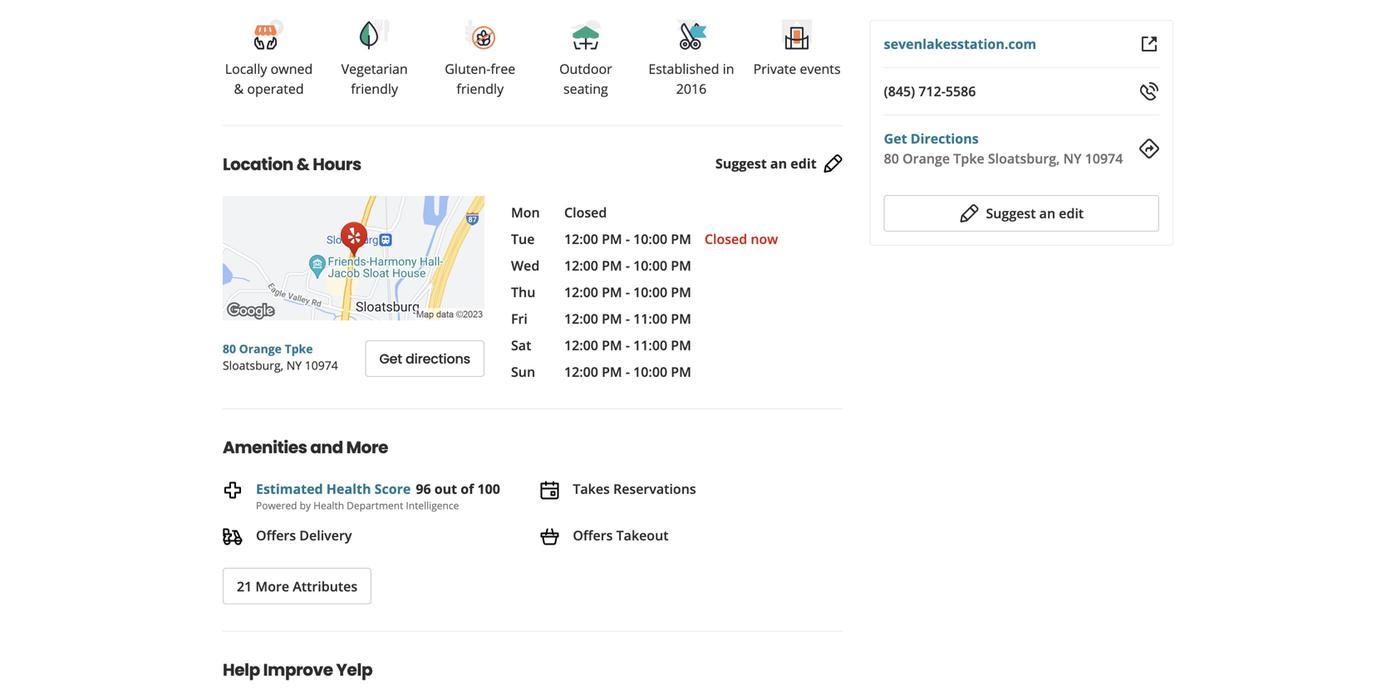 Task type: describe. For each thing, give the bounding box(es) containing it.
private events
[[753, 60, 841, 78]]

amenities
[[223, 436, 307, 460]]

gluten-free friendly
[[445, 60, 515, 98]]

vegetarian
[[341, 60, 408, 78]]

help
[[223, 659, 260, 682]]

attributes
[[293, 578, 358, 596]]

- for fri
[[626, 310, 630, 328]]

1 vertical spatial health
[[313, 499, 344, 513]]

powered
[[256, 499, 297, 513]]

suggest an edit button
[[884, 195, 1159, 232]]

gluten-
[[445, 60, 491, 78]]

out
[[434, 480, 457, 498]]

closed now
[[705, 230, 778, 248]]

vegetarian_friendly image
[[358, 18, 391, 51]]

12:00 for sat
[[564, 337, 598, 354]]

department
[[347, 499, 403, 513]]

24 phone v2 image
[[1139, 81, 1159, 101]]

estimated
[[256, 480, 323, 498]]

takes
[[573, 480, 610, 498]]

now
[[751, 230, 778, 248]]

- for thu
[[626, 283, 630, 301]]

0 vertical spatial health
[[326, 480, 371, 498]]

12:00 for wed
[[564, 257, 598, 275]]

ny inside 80 orange tpke sloatsburg, ny 10974
[[286, 358, 302, 374]]

an inside button
[[1039, 204, 1056, 222]]

hours
[[313, 153, 361, 176]]

vegetarian friendly
[[341, 60, 408, 98]]

suggest an edit link
[[716, 154, 843, 174]]

80 orange tpke link
[[223, 341, 313, 357]]

12:00 pm - 10:00 pm for sun
[[564, 363, 691, 381]]

seating
[[563, 80, 608, 98]]

more inside dropdown button
[[255, 578, 289, 596]]

10:00 for sun
[[633, 363, 667, 381]]

21 more attributes button
[[223, 568, 372, 605]]

yelp
[[336, 659, 372, 682]]

12:00 for fri
[[564, 310, 598, 328]]

- for tue
[[626, 230, 630, 248]]

directions
[[911, 130, 979, 148]]

get directions link
[[365, 341, 485, 377]]

get directions link
[[884, 130, 979, 148]]

location & hours
[[223, 153, 361, 176]]

locally owned & operated
[[225, 60, 313, 98]]

takeout
[[616, 527, 669, 545]]

closed for closed now
[[705, 230, 747, 248]]

by
[[300, 499, 311, 513]]

12:00 for tue
[[564, 230, 598, 248]]

suggest an edit inside suggest an edit button
[[986, 204, 1084, 222]]

1 horizontal spatial more
[[346, 436, 388, 460]]

reservations
[[613, 480, 696, 498]]

96
[[416, 480, 431, 498]]

owned
[[271, 60, 313, 78]]

get directions 80 orange tpke sloatsburg, ny 10974
[[884, 130, 1123, 167]]

intelligence
[[406, 499, 459, 513]]

12:00 pm - 11:00 pm for sat
[[564, 337, 691, 354]]

and
[[310, 436, 343, 460]]

location
[[223, 153, 293, 176]]

- for sun
[[626, 363, 630, 381]]

1 horizontal spatial &
[[297, 153, 309, 176]]

24 shopping v2 image
[[540, 527, 560, 547]]

sevenlakesstation.com
[[884, 35, 1037, 53]]

of
[[461, 480, 474, 498]]

suggest inside location & hours element
[[716, 155, 767, 173]]

mon
[[511, 204, 540, 221]]

tue
[[511, 230, 535, 248]]

locally
[[225, 60, 267, 78]]

outdoor
[[559, 60, 612, 78]]

events
[[800, 60, 841, 78]]

fri
[[511, 310, 528, 328]]

directions
[[406, 350, 470, 369]]

21
[[237, 578, 252, 596]]

10:00 for thu
[[633, 283, 667, 301]]

12:00 for sun
[[564, 363, 598, 381]]

sloatsburg, inside get directions 80 orange tpke sloatsburg, ny 10974
[[988, 150, 1060, 167]]

12:00 pm - 10:00 pm for tue
[[564, 230, 691, 248]]

tpke inside 80 orange tpke sloatsburg, ny 10974
[[285, 341, 313, 357]]

outdoor_seating_sponsored image
[[569, 18, 602, 51]]

edit inside button
[[1059, 204, 1084, 222]]

24 pencil v2 image
[[959, 204, 979, 224]]

estimated health score 96 out of 100 powered by health department intelligence
[[256, 480, 500, 513]]



Task type: vqa. For each thing, say whether or not it's contained in the screenshot.
Get within the get directions 80 orange tpke sloatsburg, ny 10974
yes



Task type: locate. For each thing, give the bounding box(es) containing it.
1 vertical spatial sloatsburg,
[[223, 358, 283, 374]]

established
[[649, 60, 719, 78]]

suggest an edit inside suggest an edit link
[[716, 155, 817, 173]]

1 vertical spatial suggest
[[986, 204, 1036, 222]]

0 vertical spatial tpke
[[953, 150, 985, 167]]

operated
[[247, 80, 304, 98]]

10974 inside 80 orange tpke sloatsburg, ny 10974
[[305, 358, 338, 374]]

0 vertical spatial more
[[346, 436, 388, 460]]

0 vertical spatial sloatsburg,
[[988, 150, 1060, 167]]

orange inside 80 orange tpke sloatsburg, ny 10974
[[239, 341, 282, 357]]

offers delivery
[[256, 527, 352, 545]]

1 vertical spatial an
[[1039, 204, 1056, 222]]

an
[[770, 155, 787, 173], [1039, 204, 1056, 222]]

an inside location & hours element
[[770, 155, 787, 173]]

1 12:00 from the top
[[564, 230, 598, 248]]

get for get directions
[[379, 350, 402, 369]]

0 vertical spatial suggest an edit
[[716, 155, 817, 173]]

closed
[[564, 204, 607, 221], [705, 230, 747, 248]]

1 horizontal spatial suggest an edit
[[986, 204, 1084, 222]]

more right "21"
[[255, 578, 289, 596]]

closed for closed
[[564, 204, 607, 221]]

1 horizontal spatial orange
[[903, 150, 950, 167]]

ny up suggest an edit button
[[1063, 150, 1082, 167]]

0 vertical spatial ny
[[1063, 150, 1082, 167]]

improve
[[263, 659, 333, 682]]

& down locally
[[234, 80, 244, 98]]

offers for offers delivery
[[256, 527, 296, 545]]

1 horizontal spatial offers
[[573, 527, 613, 545]]

0 horizontal spatial friendly
[[351, 80, 398, 98]]

1 vertical spatial edit
[[1059, 204, 1084, 222]]

edit
[[791, 155, 817, 173], [1059, 204, 1084, 222]]

6 12:00 from the top
[[564, 363, 598, 381]]

& inside locally owned & operated
[[234, 80, 244, 98]]

suggest right 24 pencil v2 icon
[[986, 204, 1036, 222]]

sevenlakesstation.com link
[[884, 35, 1037, 53]]

thu
[[511, 283, 536, 301]]

0 vertical spatial 10974
[[1085, 150, 1123, 167]]

12:00
[[564, 230, 598, 248], [564, 257, 598, 275], [564, 283, 598, 301], [564, 310, 598, 328], [564, 337, 598, 354], [564, 363, 598, 381]]

0 horizontal spatial suggest
[[716, 155, 767, 173]]

10:00 for tue
[[633, 230, 667, 248]]

0 horizontal spatial suggest an edit
[[716, 155, 817, 173]]

sat
[[511, 337, 531, 354]]

get for get directions 80 orange tpke sloatsburg, ny 10974
[[884, 130, 907, 148]]

estimated health score link
[[256, 480, 411, 498]]

1 offers from the left
[[256, 527, 296, 545]]

-
[[626, 230, 630, 248], [626, 257, 630, 275], [626, 283, 630, 301], [626, 310, 630, 328], [626, 337, 630, 354], [626, 363, 630, 381]]

0 vertical spatial orange
[[903, 150, 950, 167]]

10:00
[[633, 230, 667, 248], [633, 257, 667, 275], [633, 283, 667, 301], [633, 363, 667, 381]]

11:00
[[633, 310, 667, 328], [633, 337, 667, 354]]

3 12:00 from the top
[[564, 283, 598, 301]]

& left hours
[[297, 153, 309, 176]]

tpke inside get directions 80 orange tpke sloatsburg, ny 10974
[[953, 150, 985, 167]]

12:00 pm - 10:00 pm for wed
[[564, 257, 691, 275]]

takes reservations
[[573, 480, 696, 498]]

amenities and more element
[[196, 409, 857, 605]]

tpke
[[953, 150, 985, 167], [285, 341, 313, 357]]

wed
[[511, 257, 540, 275]]

1 vertical spatial tpke
[[285, 341, 313, 357]]

gluten_free_friendly image
[[464, 18, 497, 51]]

sun
[[511, 363, 535, 381]]

24 pencil v2 image
[[823, 154, 843, 174]]

amenities and more
[[223, 436, 388, 460]]

1 horizontal spatial 10974
[[1085, 150, 1123, 167]]

suggest up closed now
[[716, 155, 767, 173]]

1 12:00 pm - 10:00 pm from the top
[[564, 230, 691, 248]]

0 vertical spatial get
[[884, 130, 907, 148]]

0 horizontal spatial orange
[[239, 341, 282, 357]]

- for sat
[[626, 337, 630, 354]]

0 horizontal spatial sloatsburg,
[[223, 358, 283, 374]]

get inside location & hours element
[[379, 350, 402, 369]]

1 11:00 from the top
[[633, 310, 667, 328]]

2 friendly from the left
[[457, 80, 504, 98]]

80
[[884, 150, 899, 167], [223, 341, 236, 357]]

712-
[[919, 82, 946, 100]]

ny inside get directions 80 orange tpke sloatsburg, ny 10974
[[1063, 150, 1082, 167]]

4 10:00 from the top
[[633, 363, 667, 381]]

(845)
[[884, 82, 915, 100]]

5 12:00 from the top
[[564, 337, 598, 354]]

outdoor seating
[[559, 60, 612, 98]]

more right the 'and'
[[346, 436, 388, 460]]

health up department
[[326, 480, 371, 498]]

0 horizontal spatial get
[[379, 350, 402, 369]]

3 - from the top
[[626, 283, 630, 301]]

orange
[[903, 150, 950, 167], [239, 341, 282, 357]]

get down (845)
[[884, 130, 907, 148]]

2 12:00 from the top
[[564, 257, 598, 275]]

24 directions v2 image
[[1139, 139, 1159, 159]]

10:00 for wed
[[633, 257, 667, 275]]

24 order v2 image
[[223, 527, 243, 547]]

score
[[375, 480, 411, 498]]

sloatsburg, inside 80 orange tpke sloatsburg, ny 10974
[[223, 358, 283, 374]]

12:00 right tue
[[564, 230, 598, 248]]

pm
[[602, 230, 622, 248], [671, 230, 691, 248], [602, 257, 622, 275], [671, 257, 691, 275], [602, 283, 622, 301], [671, 283, 691, 301], [602, 310, 622, 328], [671, 310, 691, 328], [602, 337, 622, 354], [671, 337, 691, 354], [602, 363, 622, 381], [671, 363, 691, 381]]

2 11:00 from the top
[[633, 337, 667, 354]]

80 orange tpke sloatsburg, ny 10974
[[223, 341, 338, 374]]

suggest an edit left 24 pencil v2 image on the top of page
[[716, 155, 817, 173]]

12:00 right wed
[[564, 257, 598, 275]]

an left 24 pencil v2 image on the top of page
[[770, 155, 787, 173]]

1 horizontal spatial edit
[[1059, 204, 1084, 222]]

suggest an edit
[[716, 155, 817, 173], [986, 204, 1084, 222]]

1 horizontal spatial suggest
[[986, 204, 1036, 222]]

orange inside get directions 80 orange tpke sloatsburg, ny 10974
[[903, 150, 950, 167]]

80 inside get directions 80 orange tpke sloatsburg, ny 10974
[[884, 150, 899, 167]]

get inside get directions 80 orange tpke sloatsburg, ny 10974
[[884, 130, 907, 148]]

10974
[[1085, 150, 1123, 167], [305, 358, 338, 374]]

1 horizontal spatial 80
[[884, 150, 899, 167]]

get
[[884, 130, 907, 148], [379, 350, 402, 369]]

2 10:00 from the top
[[633, 257, 667, 275]]

in
[[723, 60, 734, 78]]

friendly inside gluten-free friendly
[[457, 80, 504, 98]]

1 vertical spatial 11:00
[[633, 337, 667, 354]]

help improve yelp
[[223, 659, 372, 682]]

friendly down gluten-
[[457, 80, 504, 98]]

5586
[[946, 82, 976, 100]]

location & hours element
[[196, 125, 870, 382]]

12:00 right sun
[[564, 363, 598, 381]]

suggest inside button
[[986, 204, 1036, 222]]

offers
[[256, 527, 296, 545], [573, 527, 613, 545]]

sloatsburg, down 80 orange tpke link
[[223, 358, 283, 374]]

2 offers from the left
[[573, 527, 613, 545]]

1 horizontal spatial closed
[[705, 230, 747, 248]]

suggest
[[716, 155, 767, 173], [986, 204, 1036, 222]]

delivery
[[299, 527, 352, 545]]

0 vertical spatial suggest
[[716, 155, 767, 173]]

0 horizontal spatial an
[[770, 155, 787, 173]]

friendly
[[351, 80, 398, 98], [457, 80, 504, 98]]

0 vertical spatial an
[[770, 155, 787, 173]]

24 medical v2 image
[[223, 481, 243, 501]]

100
[[477, 480, 500, 498]]

ny down 80 orange tpke link
[[286, 358, 302, 374]]

21 more attributes
[[237, 578, 358, 596]]

1 friendly from the left
[[351, 80, 398, 98]]

closed right mon
[[564, 204, 607, 221]]

0 vertical spatial 11:00
[[633, 310, 667, 328]]

0 vertical spatial closed
[[564, 204, 607, 221]]

10974 left '24 directions v2' icon
[[1085, 150, 1123, 167]]

0 vertical spatial 80
[[884, 150, 899, 167]]

health down estimated health score link at the bottom left of page
[[313, 499, 344, 513]]

1 horizontal spatial friendly
[[457, 80, 504, 98]]

5 - from the top
[[626, 337, 630, 354]]

12:00 pm - 11:00 pm for fri
[[564, 310, 691, 328]]

1 vertical spatial orange
[[239, 341, 282, 357]]

- for wed
[[626, 257, 630, 275]]

0 horizontal spatial 80
[[223, 341, 236, 357]]

1 horizontal spatial get
[[884, 130, 907, 148]]

1 vertical spatial closed
[[705, 230, 747, 248]]

0 horizontal spatial offers
[[256, 527, 296, 545]]

0 horizontal spatial 10974
[[305, 358, 338, 374]]

friendly inside vegetarian friendly
[[351, 80, 398, 98]]

1 10:00 from the top
[[633, 230, 667, 248]]

12:00 pm - 10:00 pm
[[564, 230, 691, 248], [564, 257, 691, 275], [564, 283, 691, 301], [564, 363, 691, 381]]

map image
[[223, 196, 485, 321]]

0 horizontal spatial edit
[[791, 155, 817, 173]]

1 vertical spatial get
[[379, 350, 402, 369]]

offers right the 24 shopping v2 icon
[[573, 527, 613, 545]]

more
[[346, 436, 388, 460], [255, 578, 289, 596]]

1 vertical spatial suggest an edit
[[986, 204, 1084, 222]]

12:00 right 'thu'
[[564, 283, 598, 301]]

0 horizontal spatial &
[[234, 80, 244, 98]]

offers for offers takeout
[[573, 527, 613, 545]]

established_in image
[[675, 18, 708, 51]]

24 external link v2 image
[[1139, 34, 1159, 54]]

free
[[491, 60, 515, 78]]

3 10:00 from the top
[[633, 283, 667, 301]]

get directions
[[379, 350, 470, 369]]

0 horizontal spatial ny
[[286, 358, 302, 374]]

12:00 pm - 11:00 pm
[[564, 310, 691, 328], [564, 337, 691, 354]]

4 12:00 pm - 10:00 pm from the top
[[564, 363, 691, 381]]

1 horizontal spatial ny
[[1063, 150, 1082, 167]]

10974 down 80 orange tpke link
[[305, 358, 338, 374]]

0 vertical spatial edit
[[791, 155, 817, 173]]

1 vertical spatial more
[[255, 578, 289, 596]]

80 inside 80 orange tpke sloatsburg, ny 10974
[[223, 341, 236, 357]]

2 - from the top
[[626, 257, 630, 275]]

0 horizontal spatial more
[[255, 578, 289, 596]]

12:00 right sat
[[564, 337, 598, 354]]

0 horizontal spatial tpke
[[285, 341, 313, 357]]

4 12:00 from the top
[[564, 310, 598, 328]]

24 reservation v2 image
[[540, 481, 560, 501]]

12:00 right the fri
[[564, 310, 598, 328]]

&
[[234, 80, 244, 98], [297, 153, 309, 176]]

(845) 712-5586
[[884, 82, 976, 100]]

1 vertical spatial 12:00 pm - 11:00 pm
[[564, 337, 691, 354]]

sloatsburg, up suggest an edit button
[[988, 150, 1060, 167]]

get left directions
[[379, 350, 402, 369]]

suggest an edit right 24 pencil v2 icon
[[986, 204, 1084, 222]]

2 12:00 pm - 10:00 pm from the top
[[564, 257, 691, 275]]

0 vertical spatial 12:00 pm - 11:00 pm
[[564, 310, 691, 328]]

private_events image
[[780, 18, 814, 51]]

offers takeout
[[573, 527, 669, 545]]

edit inside location & hours element
[[791, 155, 817, 173]]

1 horizontal spatial an
[[1039, 204, 1056, 222]]

1 vertical spatial 80
[[223, 341, 236, 357]]

2 12:00 pm - 11:00 pm from the top
[[564, 337, 691, 354]]

12:00 pm - 10:00 pm for thu
[[564, 283, 691, 301]]

private
[[753, 60, 796, 78]]

sloatsburg,
[[988, 150, 1060, 167], [223, 358, 283, 374]]

closed left now
[[705, 230, 747, 248]]

offers down powered
[[256, 527, 296, 545]]

1 vertical spatial ny
[[286, 358, 302, 374]]

ny
[[1063, 150, 1082, 167], [286, 358, 302, 374]]

locally_owned_operated image
[[252, 18, 286, 51]]

1 horizontal spatial sloatsburg,
[[988, 150, 1060, 167]]

11:00 for fri
[[633, 310, 667, 328]]

0 vertical spatial &
[[234, 80, 244, 98]]

4 - from the top
[[626, 310, 630, 328]]

1 vertical spatial 10974
[[305, 358, 338, 374]]

11:00 for sat
[[633, 337, 667, 354]]

12:00 for thu
[[564, 283, 598, 301]]

1 vertical spatial &
[[297, 153, 309, 176]]

6 - from the top
[[626, 363, 630, 381]]

3 12:00 pm - 10:00 pm from the top
[[564, 283, 691, 301]]

health
[[326, 480, 371, 498], [313, 499, 344, 513]]

10974 inside get directions 80 orange tpke sloatsburg, ny 10974
[[1085, 150, 1123, 167]]

1 - from the top
[[626, 230, 630, 248]]

an right 24 pencil v2 icon
[[1039, 204, 1056, 222]]

friendly down vegetarian on the left top of the page
[[351, 80, 398, 98]]

1 12:00 pm - 11:00 pm from the top
[[564, 310, 691, 328]]

0 horizontal spatial closed
[[564, 204, 607, 221]]

1 horizontal spatial tpke
[[953, 150, 985, 167]]

established in 2016
[[649, 60, 734, 98]]

2016
[[676, 80, 707, 98]]



